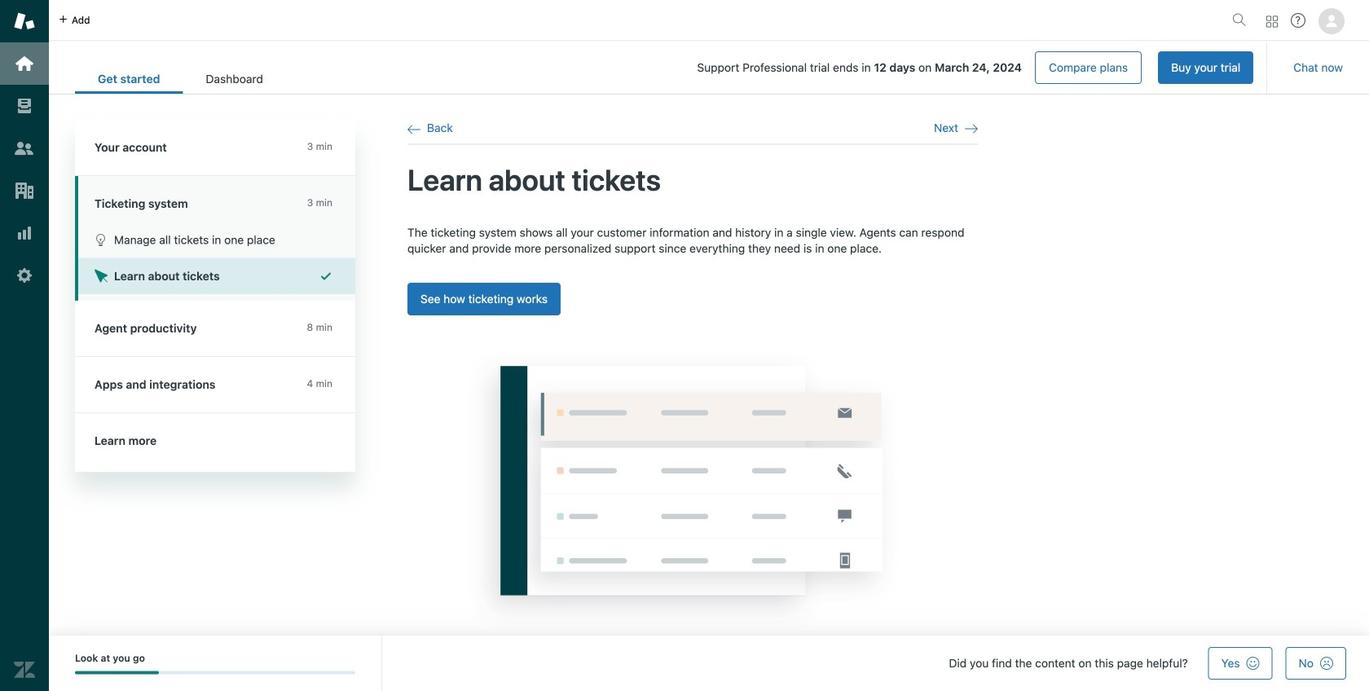 Task type: locate. For each thing, give the bounding box(es) containing it.
reporting image
[[14, 222, 35, 244]]

tab
[[183, 64, 286, 94]]

tab list
[[75, 64, 286, 94]]

get started image
[[14, 53, 35, 74]]

zendesk image
[[14, 659, 35, 680]]

zendesk support image
[[14, 11, 35, 32]]

get help image
[[1291, 13, 1306, 28]]

customers image
[[14, 138, 35, 159]]

views image
[[14, 95, 35, 117]]

progress bar
[[75, 671, 355, 674]]

heading
[[75, 120, 355, 176]]

March 24, 2024 text field
[[935, 61, 1022, 74]]

organizations image
[[14, 180, 35, 201]]



Task type: describe. For each thing, give the bounding box(es) containing it.
zendesk products image
[[1266, 16, 1278, 27]]

main element
[[0, 0, 49, 691]]

admin image
[[14, 265, 35, 286]]



Task type: vqa. For each thing, say whether or not it's contained in the screenshot.
'Add link (Cmd K)' 'image'
no



